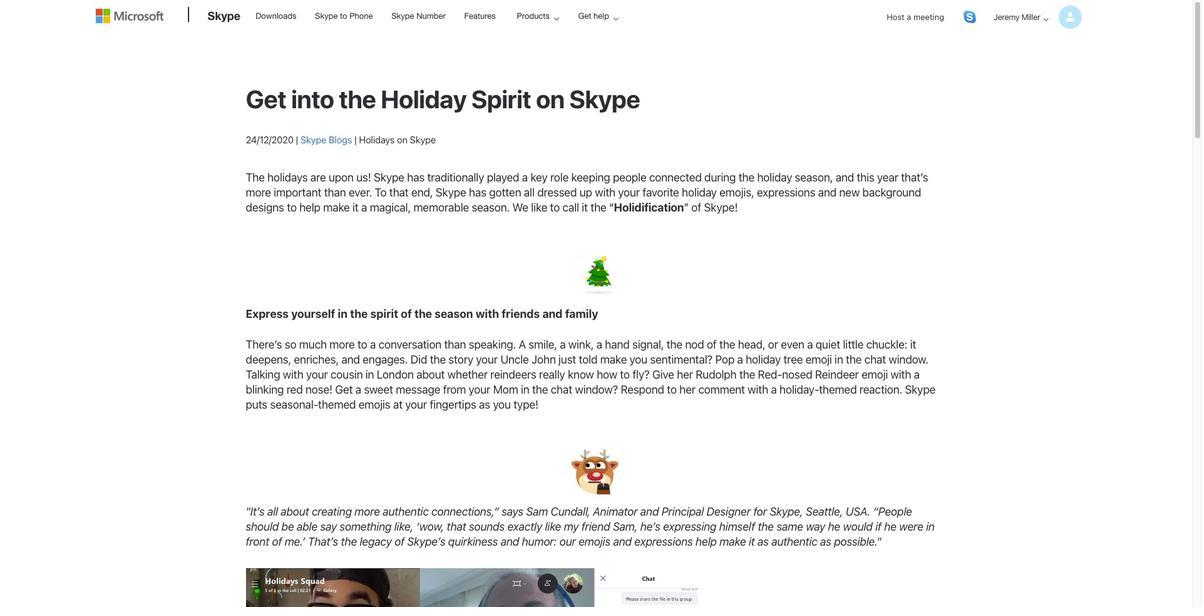 Task type: describe. For each thing, give the bounding box(es) containing it.
us!
[[357, 171, 371, 184]]

smile,
[[529, 339, 557, 352]]

nose!
[[306, 384, 333, 397]]

same
[[777, 521, 804, 534]]

jeremy
[[994, 12, 1020, 22]]

make inside ""it's all about creating more authentic connections," says sam cundall, animator and principal designer for skype, seattle, usa. "people should be able say something like, 'wow, that sounds exactly like my friend sam, he's expressing himself the same way he would if he were in front of me.' that's the legacy of skype's quirkiness and humor: our emojis and expressions help make it as authentic as possible.""
[[720, 536, 746, 549]]

played
[[487, 171, 520, 184]]

to left phone
[[340, 11, 347, 21]]

head,
[[738, 339, 766, 352]]

exactly
[[508, 521, 543, 534]]

0 vertical spatial themed
[[820, 384, 857, 397]]

like inside ""it's all about creating more authentic connections," says sam cundall, animator and principal designer for skype, seattle, usa. "people should be able say something like, 'wow, that sounds exactly like my friend sam, he's expressing himself the same way he would if he were in front of me.' that's the legacy of skype's quirkiness and humor: our emojis and expressions help make it as authentic as possible.""
[[545, 521, 561, 534]]

it down ever.
[[353, 201, 359, 214]]

front
[[246, 536, 269, 549]]

it right call
[[582, 201, 588, 214]]

rudolph
[[696, 369, 737, 382]]

we
[[513, 201, 529, 214]]

microsoft image
[[96, 9, 163, 23]]

pop
[[716, 354, 735, 367]]

get help button
[[568, 1, 629, 31]]

even
[[781, 339, 805, 352]]

than inside the holidays are upon us! skype has traditionally played a key role keeping people connected during the holiday season, and this year that's more important than ever. to that end, skype has gotten all dressed up with your favorite holiday emojis, expressions and new background designs to help make it a magical, memorable season. we like to call it the "
[[324, 186, 346, 199]]

1 vertical spatial emoji
[[862, 369, 888, 382]]

much
[[299, 339, 327, 352]]

1 he from the left
[[828, 521, 841, 534]]

traditionally
[[428, 171, 484, 184]]

how
[[597, 369, 618, 382]]

expressions inside ""it's all about creating more authentic connections," says sam cundall, animator and principal designer for skype, seattle, usa. "people should be able say something like, 'wow, that sounds exactly like my friend sam, he's expressing himself the same way he would if he were in front of me.' that's the legacy of skype's quirkiness and humor: our emojis and expressions help make it as authentic as possible.""
[[635, 536, 693, 549]]

holidification " of skype!
[[614, 201, 738, 214]]

a up just
[[560, 339, 566, 352]]

able
[[297, 521, 318, 534]]

holidification
[[614, 201, 684, 214]]

downloads
[[256, 11, 297, 21]]

a up the engages.
[[370, 339, 376, 352]]

end,
[[412, 186, 433, 199]]

0 horizontal spatial themed
[[318, 399, 356, 412]]

family get together on skype desktop app image
[[246, 569, 702, 608]]

the down something
[[341, 536, 357, 549]]

in up sweet
[[366, 369, 374, 382]]

from
[[443, 384, 466, 397]]

the left season
[[415, 308, 432, 321]]

the left red-
[[740, 369, 756, 382]]

the up sentimental?
[[667, 339, 683, 352]]

1 vertical spatial holiday
[[682, 186, 717, 199]]

the up 24/12/2020 | skype blogs | holidays on skype
[[339, 84, 376, 113]]

your down the enriches,
[[306, 369, 328, 382]]

in right yourself on the bottom left of page
[[338, 308, 348, 321]]

emojis inside ""it's all about creating more authentic connections," says sam cundall, animator and principal designer for skype, seattle, usa. "people should be able say something like, 'wow, that sounds exactly like my friend sam, he's expressing himself the same way he would if he were in front of me.' that's the legacy of skype's quirkiness and humor: our emojis and expressions help make it as authentic as possible.""
[[579, 536, 611, 549]]

host
[[887, 12, 905, 22]]

upon
[[329, 171, 354, 184]]

"it's all about creating more authentic connections," says sam cundall, animator and principal designer for skype, seattle, usa. "people should be able say something like, 'wow, that sounds exactly like my friend sam, he's expressing himself the same way he would if he were in front of me.' that's the legacy of skype's quirkiness and humor: our emojis and expressions help make it as authentic as possible."
[[246, 506, 935, 549]]

24/12/2020
[[246, 134, 294, 145]]

during
[[705, 171, 736, 184]]

of down like,
[[395, 536, 405, 549]]

skype!
[[704, 201, 738, 214]]

little
[[844, 339, 864, 352]]

number
[[417, 11, 446, 21]]

fingertips
[[430, 399, 477, 412]]

the
[[246, 171, 265, 184]]

your inside the holidays are upon us! skype has traditionally played a key role keeping people connected during the holiday season, and this year that's more important than ever. to that end, skype has gotten all dressed up with your favorite holiday emojis, expressions and new background designs to help make it a magical, memorable season. we like to call it the "
[[618, 186, 640, 199]]

of right """
[[692, 201, 702, 214]]

spirit
[[472, 84, 531, 113]]

0 vertical spatial has
[[407, 171, 425, 184]]

gotten
[[489, 186, 522, 199]]

season.
[[472, 201, 510, 214]]

of inside there's so much more to a conversation than speaking. a smile, a wink, a hand signal, the nod of the head, or even a quiet little chuckle: it deepens, enriches, and engages. did the story your uncle john just told make you sentimental? pop a holiday tree emoji in the chat window. talking with your cousin in london about whether reindeers really know how to fly? give her rudolph the red-nosed reindeer emoji with a blinking red nose! get a sweet message from your mom in the chat window? respond to her comment with a holiday-themed reaction. skype puts seasonal-themed emojis at your fingertips as you type!
[[707, 339, 717, 352]]

0 vertical spatial on
[[536, 84, 565, 113]]

keeping
[[572, 171, 611, 184]]

cousin
[[331, 369, 363, 382]]

rudolf gif image
[[562, 432, 632, 505]]

"
[[610, 201, 614, 214]]

sweet
[[364, 384, 393, 397]]

reaction.
[[860, 384, 903, 397]]

comment
[[699, 384, 745, 397]]

that's
[[902, 171, 929, 184]]

so
[[285, 339, 297, 352]]

principal
[[662, 506, 704, 519]]

get for get into the holiday spirit on skype
[[246, 84, 286, 113]]

magical,
[[370, 201, 411, 214]]

sam,
[[613, 521, 638, 534]]

make inside the holidays are upon us! skype has traditionally played a key role keeping people connected during the holiday season, and this year that's more important than ever. to that end, skype has gotten all dressed up with your favorite holiday emojis, expressions and new background designs to help make it a magical, memorable season. we like to call it the "
[[323, 201, 350, 214]]

1 vertical spatial has
[[469, 186, 487, 199]]

friends
[[502, 308, 540, 321]]

more inside the holidays are upon us! skype has traditionally played a key role keeping people connected during the holiday season, and this year that's more important than ever. to that end, skype has gotten all dressed up with your favorite holiday emojis, expressions and new background designs to help make it a magical, memorable season. we like to call it the "
[[246, 186, 271, 199]]

your down whether
[[469, 384, 491, 397]]

or
[[769, 339, 779, 352]]

mom
[[493, 384, 518, 397]]

1 horizontal spatial as
[[758, 536, 769, 549]]

background
[[863, 186, 922, 199]]

as inside there's so much more to a conversation than speaking. a smile, a wink, a hand signal, the nod of the head, or even a quiet little chuckle: it deepens, enriches, and engages. did the story your uncle john just told make you sentimental? pop a holiday tree emoji in the chat window. talking with your cousin in london about whether reindeers really know how to fly? give her rudolph the red-nosed reindeer emoji with a blinking red nose! get a sweet message from your mom in the chat window? respond to her comment with a holiday-themed reaction. skype puts seasonal-themed emojis at your fingertips as you type!
[[479, 399, 491, 412]]

features link
[[459, 1, 502, 31]]

skype link
[[201, 1, 247, 34]]

expressing
[[664, 521, 717, 534]]

and down exactly
[[501, 536, 519, 549]]

there's
[[246, 339, 282, 352]]

reindeers
[[491, 369, 537, 382]]

london
[[377, 369, 414, 382]]

make inside there's so much more to a conversation than speaking. a smile, a wink, a hand signal, the nod of the head, or even a quiet little chuckle: it deepens, enriches, and engages. did the story your uncle john just told make you sentimental? pop a holiday tree emoji in the chat window. talking with your cousin in london about whether reindeers really know how to fly? give her rudolph the red-nosed reindeer emoji with a blinking red nose! get a sweet message from your mom in the chat window? respond to her comment with a holiday-themed reaction. skype puts seasonal-themed emojis at your fingertips as you type!
[[601, 354, 627, 367]]

a down the "window."
[[914, 369, 920, 382]]

important
[[274, 186, 322, 199]]

a
[[519, 339, 526, 352]]

really
[[539, 369, 565, 382]]

a right pop
[[738, 354, 743, 367]]

jeremy miller
[[994, 12, 1041, 22]]

and up new
[[836, 171, 855, 184]]

in up reindeer at the bottom right of page
[[835, 354, 844, 367]]

be
[[282, 521, 294, 534]]

connections,"
[[432, 506, 499, 519]]

and inside there's so much more to a conversation than speaking. a smile, a wink, a hand signal, the nod of the head, or even a quiet little chuckle: it deepens, enriches, and engages. did the story your uncle john just told make you sentimental? pop a holiday tree emoji in the chat window. talking with your cousin in london about whether reindeers really know how to fly? give her rudolph the red-nosed reindeer emoji with a blinking red nose! get a sweet message from your mom in the chat window? respond to her comment with a holiday-themed reaction. skype puts seasonal-themed emojis at your fingertips as you type!
[[342, 354, 360, 367]]

conversation
[[379, 339, 442, 352]]

respond
[[621, 384, 665, 397]]

dancing tree gif image
[[562, 234, 632, 307]]

to left fly? at the bottom of page
[[620, 369, 630, 382]]

with up speaking.
[[476, 308, 499, 321]]

nosed
[[783, 369, 813, 382]]

there's so much more to a conversation than speaking. a smile, a wink, a hand signal, the nod of the head, or even a quiet little chuckle: it deepens, enriches, and engages. did the story your uncle john just told make you sentimental? pop a holiday tree emoji in the chat window. talking with your cousin in london about whether reindeers really know how to fly? give her rudolph the red-nosed reindeer emoji with a blinking red nose! get a sweet message from your mom in the chat window? respond to her comment with a holiday-themed reaction. skype puts seasonal-themed emojis at your fingertips as you type!
[[246, 339, 936, 412]]

0 horizontal spatial authentic
[[383, 506, 429, 519]]

at
[[393, 399, 403, 412]]

0 horizontal spatial on
[[397, 134, 408, 145]]

told
[[579, 354, 598, 367]]

1 | from the left
[[296, 134, 298, 145]]

wink,
[[569, 339, 594, 352]]

skype's
[[407, 536, 446, 549]]

with up red
[[283, 369, 304, 382]]

to down dressed
[[550, 201, 560, 214]]

sam
[[526, 506, 548, 519]]

and up he's
[[641, 506, 659, 519]]

2 | from the left
[[355, 134, 357, 145]]

about inside there's so much more to a conversation than speaking. a smile, a wink, a hand signal, the nod of the head, or even a quiet little chuckle: it deepens, enriches, and engages. did the story your uncle john just told make you sentimental? pop a holiday tree emoji in the chat window. talking with your cousin in london about whether reindeers really know how to fly? give her rudolph the red-nosed reindeer emoji with a blinking red nose! get a sweet message from your mom in the chat window? respond to her comment with a holiday-themed reaction. skype puts seasonal-themed emojis at your fingertips as you type!
[[417, 369, 445, 382]]

tree
[[784, 354, 803, 367]]

1 vertical spatial authentic
[[772, 536, 818, 549]]

engages.
[[363, 354, 408, 367]]

something
[[340, 521, 392, 534]]

2 he from the left
[[885, 521, 897, 534]]

yourself
[[291, 308, 335, 321]]

holiday-
[[780, 384, 820, 397]]

a right even
[[808, 339, 813, 352]]

people
[[613, 171, 647, 184]]



Task type: vqa. For each thing, say whether or not it's contained in the screenshot.
topmost like
yes



Task type: locate. For each thing, give the bounding box(es) containing it.
2 vertical spatial more
[[355, 506, 380, 519]]

get down the cousin on the bottom of the page
[[335, 384, 353, 397]]

1 horizontal spatial emojis
[[579, 536, 611, 549]]

emojis down sweet
[[359, 399, 391, 412]]

0 vertical spatial that
[[390, 186, 409, 199]]

skype number link
[[386, 1, 452, 31]]

1 vertical spatial you
[[493, 399, 511, 412]]

1 horizontal spatial about
[[417, 369, 445, 382]]

than
[[324, 186, 346, 199], [444, 339, 466, 352]]

help inside dropdown button
[[594, 11, 610, 21]]

red-
[[758, 369, 783, 382]]

1 horizontal spatial expressions
[[757, 186, 816, 199]]

and down sam,
[[614, 536, 632, 549]]

the down really
[[532, 384, 548, 397]]

avatar image
[[1059, 6, 1082, 29]]

2 horizontal spatial make
[[720, 536, 746, 549]]

express yourself in the spirit of the season with friends and family
[[246, 308, 599, 321]]

0 horizontal spatial get
[[246, 84, 286, 113]]

1 vertical spatial more
[[330, 339, 355, 352]]

skype inside there's so much more to a conversation than speaking. a smile, a wink, a hand signal, the nod of the head, or even a quiet little chuckle: it deepens, enriches, and engages. did the story your uncle john just told make you sentimental? pop a holiday tree emoji in the chat window. talking with your cousin in london about whether reindeers really know how to fly? give her rudolph the red-nosed reindeer emoji with a blinking red nose! get a sweet message from your mom in the chat window? respond to her comment with a holiday-themed reaction. skype puts seasonal-themed emojis at your fingertips as you type!
[[906, 384, 936, 397]]

it inside ""it's all about creating more authentic connections," says sam cundall, animator and principal designer for skype, seattle, usa. "people should be able say something like, 'wow, that sounds exactly like my friend sam, he's expressing himself the same way he would if he were in front of me.' that's the legacy of skype's quirkiness and humor: our emojis and expressions help make it as authentic as possible.""
[[749, 536, 755, 549]]

like left my
[[545, 521, 561, 534]]

of
[[692, 201, 702, 214], [401, 308, 412, 321], [707, 339, 717, 352], [272, 536, 282, 549], [395, 536, 405, 549]]

in up type! on the left bottom of page
[[521, 384, 530, 397]]

1 vertical spatial that
[[447, 521, 466, 534]]

0 horizontal spatial emoji
[[806, 354, 832, 367]]

chat down "chuckle:"
[[865, 354, 887, 367]]

emoji up reaction.
[[862, 369, 888, 382]]

1 horizontal spatial authentic
[[772, 536, 818, 549]]

my
[[564, 521, 579, 534]]

1 horizontal spatial chat
[[865, 354, 887, 367]]

humor:
[[522, 536, 557, 549]]

products
[[517, 11, 550, 21]]

0 horizontal spatial you
[[493, 399, 511, 412]]

about down did
[[417, 369, 445, 382]]

your down people
[[618, 186, 640, 199]]

0 horizontal spatial chat
[[551, 384, 573, 397]]

1 vertical spatial her
[[680, 384, 696, 397]]

and up the cousin on the bottom of the page
[[342, 354, 360, 367]]

1 horizontal spatial that
[[447, 521, 466, 534]]

| right '24/12/2020' in the top of the page
[[296, 134, 298, 145]]

expressions down season,
[[757, 186, 816, 199]]

possible."
[[835, 536, 882, 549]]

1 vertical spatial than
[[444, 339, 466, 352]]

says
[[502, 506, 524, 519]]

skype to phone
[[315, 11, 373, 21]]

holidays
[[268, 171, 308, 184]]

0 vertical spatial all
[[524, 186, 535, 199]]

with inside the holidays are upon us! skype has traditionally played a key role keeping people connected during the holiday season, and this year that's more important than ever. to that end, skype has gotten all dressed up with your favorite holiday emojis, expressions and new background designs to help make it a magical, memorable season. we like to call it the "
[[595, 186, 616, 199]]

all inside ""it's all about creating more authentic connections," says sam cundall, animator and principal designer for skype, seattle, usa. "people should be able say something like, 'wow, that sounds exactly like my friend sam, he's expressing himself the same way he would if he were in front of me.' that's the legacy of skype's quirkiness and humor: our emojis and expressions help make it as authentic as possible.""
[[267, 506, 278, 519]]

quirkiness
[[448, 536, 498, 549]]

1 horizontal spatial make
[[601, 354, 627, 367]]

make down the himself
[[720, 536, 746, 549]]

arrow down image
[[1039, 12, 1054, 27]]

and left 'family' at the bottom left of the page
[[543, 308, 563, 321]]

more inside there's so much more to a conversation than speaking. a smile, a wink, a hand signal, the nod of the head, or even a quiet little chuckle: it deepens, enriches, and engages. did the story your uncle john just told make you sentimental? pop a holiday tree emoji in the chat window. talking with your cousin in london about whether reindeers really know how to fly? give her rudolph the red-nosed reindeer emoji with a blinking red nose! get a sweet message from your mom in the chat window? respond to her comment with a holiday-themed reaction. skype puts seasonal-themed emojis at your fingertips as you type!
[[330, 339, 355, 352]]

1 vertical spatial all
[[267, 506, 278, 519]]

with down the "window."
[[891, 369, 912, 382]]

make down the hand
[[601, 354, 627, 367]]

holiday inside there's so much more to a conversation than speaking. a smile, a wink, a hand signal, the nod of the head, or even a quiet little chuckle: it deepens, enriches, and engages. did the story your uncle john just told make you sentimental? pop a holiday tree emoji in the chat window. talking with your cousin in london about whether reindeers really know how to fly? give her rudolph the red-nosed reindeer emoji with a blinking red nose! get a sweet message from your mom in the chat window? respond to her comment with a holiday-themed reaction. skype puts seasonal-themed emojis at your fingertips as you type!
[[746, 354, 781, 367]]

himself
[[720, 521, 756, 534]]

into
[[291, 84, 334, 113]]

your
[[618, 186, 640, 199], [476, 354, 498, 367], [306, 369, 328, 382], [469, 384, 491, 397], [406, 399, 427, 412]]

with down red-
[[748, 384, 769, 397]]

more inside ""it's all about creating more authentic connections," says sam cundall, animator and principal designer for skype, seattle, usa. "people should be able say something like, 'wow, that sounds exactly like my friend sam, he's expressing himself the same way he would if he were in front of me.' that's the legacy of skype's quirkiness and humor: our emojis and expressions help make it as authentic as possible.""
[[355, 506, 380, 519]]

1 vertical spatial like
[[545, 521, 561, 534]]

0 horizontal spatial |
[[296, 134, 298, 145]]

2 vertical spatial help
[[696, 536, 717, 549]]

1 vertical spatial themed
[[318, 399, 356, 412]]

the left "
[[591, 201, 607, 214]]

meeting
[[914, 12, 945, 22]]

the left spirit
[[350, 308, 368, 321]]

on right spirit
[[536, 84, 565, 113]]

themed down reindeer at the bottom right of page
[[820, 384, 857, 397]]

0 vertical spatial expressions
[[757, 186, 816, 199]]

menu bar
[[877, 1, 1082, 43]]

that inside ""it's all about creating more authentic connections," says sam cundall, animator and principal designer for skype, seattle, usa. "people should be able say something like, 'wow, that sounds exactly like my friend sam, he's expressing himself the same way he would if he were in front of me.' that's the legacy of skype's quirkiness and humor: our emojis and expressions help make it as authentic as possible.""
[[447, 521, 466, 534]]

legacy
[[360, 536, 392, 549]]

to down important
[[287, 201, 297, 214]]

authentic
[[383, 506, 429, 519], [772, 536, 818, 549]]

1 vertical spatial expressions
[[635, 536, 693, 549]]

2 horizontal spatial get
[[579, 11, 592, 21]]

1 horizontal spatial themed
[[820, 384, 857, 397]]

0 horizontal spatial than
[[324, 186, 346, 199]]

0 vertical spatial holiday
[[758, 171, 793, 184]]

1 horizontal spatial than
[[444, 339, 466, 352]]

new
[[840, 186, 860, 199]]

0 vertical spatial about
[[417, 369, 445, 382]]

seattle,
[[806, 506, 843, 519]]

a down the cousin on the bottom of the page
[[356, 384, 362, 397]]

cundall,
[[551, 506, 591, 519]]

designer
[[707, 506, 751, 519]]

type!
[[514, 399, 539, 412]]

the
[[339, 84, 376, 113], [739, 171, 755, 184], [591, 201, 607, 214], [350, 308, 368, 321], [415, 308, 432, 321], [667, 339, 683, 352], [720, 339, 736, 352], [430, 354, 446, 367], [846, 354, 862, 367], [740, 369, 756, 382], [532, 384, 548, 397], [758, 521, 774, 534], [341, 536, 357, 549]]

navigation containing host a meeting
[[877, 1, 1082, 43]]

expressions down he's
[[635, 536, 693, 549]]

authentic down same at the bottom right of page
[[772, 536, 818, 549]]

enriches,
[[294, 354, 339, 367]]

0 horizontal spatial about
[[281, 506, 309, 519]]

the down for
[[758, 521, 774, 534]]

animator
[[593, 506, 638, 519]]

friend
[[582, 521, 611, 534]]

give
[[653, 369, 675, 382]]

and down season,
[[819, 186, 837, 199]]

that inside the holidays are upon us! skype has traditionally played a key role keeping people connected during the holiday season, and this year that's more important than ever. to that end, skype has gotten all dressed up with your favorite holiday emojis, expressions and new background designs to help make it a magical, memorable season. we like to call it the "
[[390, 186, 409, 199]]

that down connections,"
[[447, 521, 466, 534]]

all up we
[[524, 186, 535, 199]]

"people
[[874, 506, 913, 519]]

puts
[[246, 399, 268, 412]]

with up "
[[595, 186, 616, 199]]

should
[[246, 521, 279, 534]]

say
[[320, 521, 337, 534]]

of right nod
[[707, 339, 717, 352]]

has
[[407, 171, 425, 184], [469, 186, 487, 199]]

0 vertical spatial emoji
[[806, 354, 832, 367]]

0 horizontal spatial make
[[323, 201, 350, 214]]

like inside the holidays are upon us! skype has traditionally played a key role keeping people connected during the holiday season, and this year that's more important than ever. to that end, skype has gotten all dressed up with your favorite holiday emojis, expressions and new background designs to help make it a magical, memorable season. we like to call it the "
[[531, 201, 548, 214]]

it up the "window."
[[911, 339, 917, 352]]

0 horizontal spatial all
[[267, 506, 278, 519]]

your down speaking.
[[476, 354, 498, 367]]

holiday up red-
[[746, 354, 781, 367]]

1 horizontal spatial has
[[469, 186, 487, 199]]

more up something
[[355, 506, 380, 519]]

1 horizontal spatial help
[[594, 11, 610, 21]]

chuckle:
[[867, 339, 908, 352]]

get for get help
[[579, 11, 592, 21]]

1 horizontal spatial emoji
[[862, 369, 888, 382]]

get inside dropdown button
[[579, 11, 592, 21]]

call
[[563, 201, 579, 214]]

all inside the holidays are upon us! skype has traditionally played a key role keeping people connected during the holiday season, and this year that's more important than ever. to that end, skype has gotten all dressed up with your favorite holiday emojis, expressions and new background designs to help make it a magical, memorable season. we like to call it the "
[[524, 186, 535, 199]]

about up be
[[281, 506, 309, 519]]

deepens,
[[246, 354, 291, 367]]

that up magical, in the top of the page
[[390, 186, 409, 199]]

0 vertical spatial like
[[531, 201, 548, 214]]

are
[[311, 171, 326, 184]]

themed
[[820, 384, 857, 397], [318, 399, 356, 412]]

it inside there's so much more to a conversation than speaking. a smile, a wink, a hand signal, the nod of the head, or even a quiet little chuckle: it deepens, enriches, and engages. did the story your uncle john just told make you sentimental? pop a holiday tree emoji in the chat window. talking with your cousin in london about whether reindeers really know how to fly? give her rudolph the red-nosed reindeer emoji with a blinking red nose! get a sweet message from your mom in the chat window? respond to her comment with a holiday-themed reaction. skype puts seasonal-themed emojis at your fingertips as you type!
[[911, 339, 917, 352]]

emojis inside there's so much more to a conversation than speaking. a smile, a wink, a hand signal, the nod of the head, or even a quiet little chuckle: it deepens, enriches, and engages. did the story your uncle john just told make you sentimental? pop a holiday tree emoji in the chat window. talking with your cousin in london about whether reindeers really know how to fly? give her rudolph the red-nosed reindeer emoji with a blinking red nose! get a sweet message from your mom in the chat window? respond to her comment with a holiday-themed reaction. skype puts seasonal-themed emojis at your fingertips as you type!
[[359, 399, 391, 412]]

to down "give"
[[667, 384, 677, 397]]

of right spirit
[[401, 308, 412, 321]]

1 vertical spatial help
[[300, 201, 321, 214]]

fly?
[[633, 369, 650, 382]]

as right fingertips on the bottom of page
[[479, 399, 491, 412]]

way
[[806, 521, 826, 534]]

1 horizontal spatial |
[[355, 134, 357, 145]]

a down red-
[[771, 384, 777, 397]]

1 horizontal spatial on
[[536, 84, 565, 113]]

to up the engages.
[[358, 339, 368, 352]]

a right the host
[[907, 12, 912, 22]]

jeremy miller link
[[984, 1, 1082, 34]]

that
[[390, 186, 409, 199], [447, 521, 466, 534]]

0 horizontal spatial expressions
[[635, 536, 693, 549]]

0 vertical spatial chat
[[865, 354, 887, 367]]

help inside the holidays are upon us! skype has traditionally played a key role keeping people connected during the holiday season, and this year that's more important than ever. to that end, skype has gotten all dressed up with your favorite holiday emojis, expressions and new background designs to help make it a magical, memorable season. we like to call it the "
[[300, 201, 321, 214]]

skype number
[[392, 11, 446, 21]]

2 vertical spatial holiday
[[746, 354, 781, 367]]

0 vertical spatial emojis
[[359, 399, 391, 412]]

2 vertical spatial get
[[335, 384, 353, 397]]

in inside ""it's all about creating more authentic connections," says sam cundall, animator and principal designer for skype, seattle, usa. "people should be able say something like, 'wow, that sounds exactly like my friend sam, he's expressing himself the same way he would if he were in front of me.' that's the legacy of skype's quirkiness and humor: our emojis and expressions help make it as authentic as possible.""
[[927, 521, 935, 534]]

| right blogs
[[355, 134, 357, 145]]

has up season.
[[469, 186, 487, 199]]

0 horizontal spatial as
[[479, 399, 491, 412]]

0 vertical spatial make
[[323, 201, 350, 214]]

skype to phone link
[[310, 1, 379, 31]]

usa.
[[846, 506, 871, 519]]

than inside there's so much more to a conversation than speaking. a smile, a wink, a hand signal, the nod of the head, or even a quiet little chuckle: it deepens, enriches, and engages. did the story your uncle john just told make you sentimental? pop a holiday tree emoji in the chat window. talking with your cousin in london about whether reindeers really know how to fly? give her rudolph the red-nosed reindeer emoji with a blinking red nose! get a sweet message from your mom in the chat window? respond to her comment with a holiday-themed reaction. skype puts seasonal-themed emojis at your fingertips as you type!
[[444, 339, 466, 352]]

expressions inside the holidays are upon us! skype has traditionally played a key role keeping people connected during the holiday season, and this year that's more important than ever. to that end, skype has gotten all dressed up with your favorite holiday emojis, expressions and new background designs to help make it a magical, memorable season. we like to call it the "
[[757, 186, 816, 199]]

more down the
[[246, 186, 271, 199]]

just
[[559, 354, 576, 367]]

0 horizontal spatial help
[[300, 201, 321, 214]]

2 horizontal spatial as
[[821, 536, 832, 549]]

get inside there's so much more to a conversation than speaking. a smile, a wink, a hand signal, the nod of the head, or even a quiet little chuckle: it deepens, enriches, and engages. did the story your uncle john just told make you sentimental? pop a holiday tree emoji in the chat window. talking with your cousin in london about whether reindeers really know how to fly? give her rudolph the red-nosed reindeer emoji with a blinking red nose! get a sweet message from your mom in the chat window? respond to her comment with a holiday-themed reaction. skype puts seasonal-themed emojis at your fingertips as you type!
[[335, 384, 353, 397]]

0 vertical spatial more
[[246, 186, 271, 199]]

products button
[[506, 1, 569, 31]]

2 horizontal spatial help
[[696, 536, 717, 549]]

dressed
[[538, 186, 577, 199]]

help inside ""it's all about creating more authentic connections," says sam cundall, animator and principal designer for skype, seattle, usa. "people should be able say something like, 'wow, that sounds exactly like my friend sam, he's expressing himself the same way he would if he were in front of me.' that's the legacy of skype's quirkiness and humor: our emojis and expressions help make it as authentic as possible.""
[[696, 536, 717, 549]]

and
[[836, 171, 855, 184], [819, 186, 837, 199], [543, 308, 563, 321], [342, 354, 360, 367], [641, 506, 659, 519], [501, 536, 519, 549], [614, 536, 632, 549]]

miller
[[1022, 12, 1041, 22]]

0 vertical spatial help
[[594, 11, 610, 21]]

24/12/2020 | skype blogs | holidays on skype
[[246, 134, 436, 145]]

1 horizontal spatial you
[[630, 354, 648, 367]]

0 vertical spatial authentic
[[383, 506, 429, 519]]

emojis down friend
[[579, 536, 611, 549]]

a left key
[[522, 171, 528, 184]]

holiday up """
[[682, 186, 717, 199]]

that's
[[308, 536, 338, 549]]

uncle
[[501, 354, 529, 367]]

your down message on the bottom left of the page
[[406, 399, 427, 412]]

1 vertical spatial on
[[397, 134, 408, 145]]

up
[[580, 186, 592, 199]]

in
[[338, 308, 348, 321], [835, 354, 844, 367], [366, 369, 374, 382], [521, 384, 530, 397], [927, 521, 935, 534]]

as down for
[[758, 536, 769, 549]]

the up emojis,
[[739, 171, 755, 184]]

it down the himself
[[749, 536, 755, 549]]

skype,
[[770, 506, 804, 519]]

of left me.'
[[272, 536, 282, 549]]

blinking
[[246, 384, 284, 397]]

on right holidays
[[397, 134, 408, 145]]

more right much
[[330, 339, 355, 352]]

1 vertical spatial chat
[[551, 384, 573, 397]]

sounds
[[469, 521, 505, 534]]

than up story
[[444, 339, 466, 352]]

0 horizontal spatial he
[[828, 521, 841, 534]]

get right products dropdown button
[[579, 11, 592, 21]]

a down ever.
[[361, 201, 367, 214]]

the right did
[[430, 354, 446, 367]]

a left the hand
[[597, 339, 603, 352]]

1 vertical spatial get
[[246, 84, 286, 113]]

chat
[[865, 354, 887, 367], [551, 384, 573, 397]]

0 vertical spatial than
[[324, 186, 346, 199]]

he down seattle,
[[828, 521, 841, 534]]

you down mom
[[493, 399, 511, 412]]

menu bar containing host a meeting
[[877, 1, 1082, 43]]

the up pop
[[720, 339, 736, 352]]

1 vertical spatial make
[[601, 354, 627, 367]]

the down little
[[846, 354, 862, 367]]

nod
[[686, 339, 704, 352]]

0 horizontal spatial has
[[407, 171, 425, 184]]

more
[[246, 186, 271, 199], [330, 339, 355, 352], [355, 506, 380, 519]]

1 horizontal spatial all
[[524, 186, 535, 199]]

as down way
[[821, 536, 832, 549]]

red
[[287, 384, 303, 397]]

it
[[353, 201, 359, 214], [582, 201, 588, 214], [911, 339, 917, 352], [749, 536, 755, 549]]

authentic up like,
[[383, 506, 429, 519]]

about inside ""it's all about creating more authentic connections," says sam cundall, animator and principal designer for skype, seattle, usa. "people should be able say something like, 'wow, that sounds exactly like my friend sam, he's expressing himself the same way he would if he were in front of me.' that's the legacy of skype's quirkiness and humor: our emojis and expressions help make it as authentic as possible.""
[[281, 506, 309, 519]]

0 vertical spatial you
[[630, 354, 648, 367]]

he right if
[[885, 521, 897, 534]]

all right the "it's
[[267, 506, 278, 519]]

designs
[[246, 201, 284, 214]]

navigation
[[877, 1, 1082, 43]]

1 horizontal spatial he
[[885, 521, 897, 534]]

chat down really
[[551, 384, 573, 397]]

0 horizontal spatial emojis
[[359, 399, 391, 412]]

0 horizontal spatial that
[[390, 186, 409, 199]]

emoji down quiet
[[806, 354, 832, 367]]

1 vertical spatial emojis
[[579, 536, 611, 549]]

in right were
[[927, 521, 935, 534]]

hand
[[605, 339, 630, 352]]

signal,
[[633, 339, 664, 352]]

sentimental?
[[651, 354, 713, 367]]

holiday left season,
[[758, 171, 793, 184]]

about
[[417, 369, 445, 382], [281, 506, 309, 519]]

talking
[[246, 369, 280, 382]]

window?
[[575, 384, 618, 397]]

1 vertical spatial about
[[281, 506, 309, 519]]

0 vertical spatial get
[[579, 11, 592, 21]]

themed down the nose!
[[318, 399, 356, 412]]

has up end,
[[407, 171, 425, 184]]

role
[[551, 171, 569, 184]]

blogs
[[329, 134, 352, 145]]

2 vertical spatial make
[[720, 536, 746, 549]]

0 vertical spatial her
[[677, 369, 693, 382]]

"it's
[[246, 506, 265, 519]]

1 horizontal spatial get
[[335, 384, 353, 397]]



